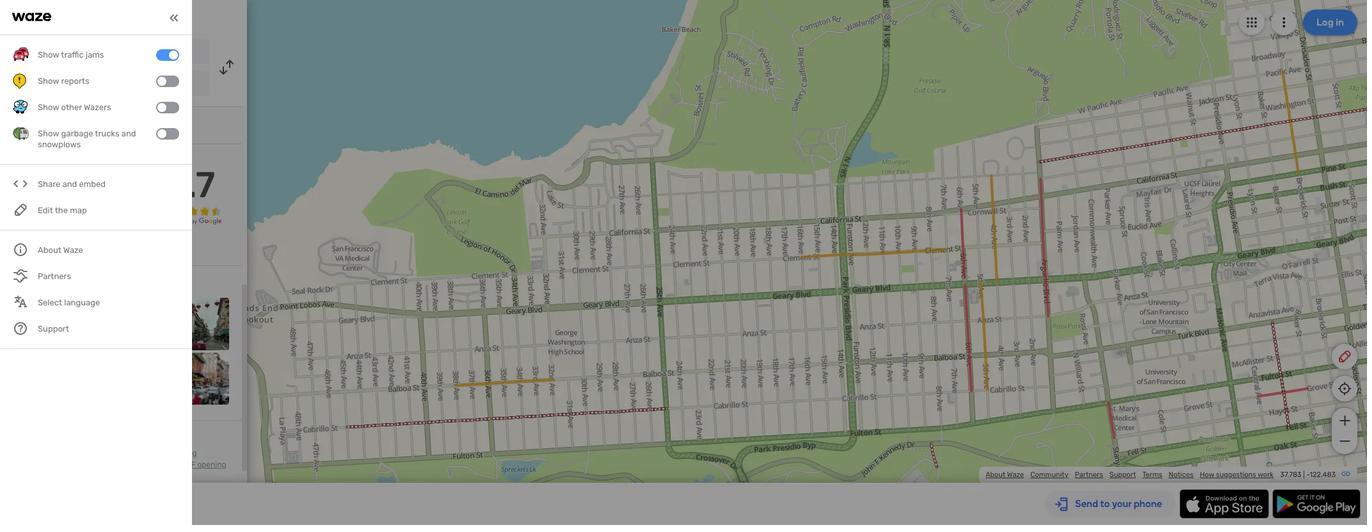 Task type: describe. For each thing, give the bounding box(es) containing it.
how
[[1201, 471, 1215, 479]]

show reviews
[[13, 243, 70, 254]]

link image
[[1342, 469, 1352, 479]]

image 3 of chinatown, sf image
[[122, 298, 175, 350]]

san inside button
[[47, 47, 63, 58]]

sf for opening
[[186, 461, 195, 469]]

image 8 of chinatown, sf image
[[177, 353, 229, 405]]

chinatown, sf driving directions link
[[13, 449, 197, 469]]

san francisco button
[[37, 38, 210, 64]]

driving
[[77, 10, 115, 24]]

driving
[[172, 449, 197, 458]]

community link
[[1031, 471, 1069, 479]]

37.783 | -122.483
[[1281, 471, 1337, 479]]

francisco
[[65, 47, 106, 58]]

computer image
[[13, 115, 28, 131]]

usa
[[164, 80, 180, 89]]

photos
[[21, 279, 50, 290]]

how suggestions work link
[[1201, 471, 1274, 479]]

image 4 of chinatown, sf image
[[177, 298, 229, 350]]

san inside chinatown san francisco, ca, usa
[[96, 80, 110, 89]]

support link
[[1110, 471, 1137, 479]]

terms link
[[1143, 471, 1163, 479]]

notices
[[1169, 471, 1194, 479]]

chinatown, for driving
[[119, 449, 159, 458]]

|
[[1304, 471, 1306, 479]]

about waze link
[[986, 471, 1025, 479]]

5 4 2 1
[[13, 170, 18, 223]]

sf for driving
[[161, 449, 170, 458]]

work
[[1258, 471, 1274, 479]]

suggestions
[[1217, 471, 1257, 479]]

about waze community partners support terms notices how suggestions work
[[986, 471, 1274, 479]]

chinatown, sf opening hours
[[13, 461, 226, 481]]

chinatown san francisco, ca, usa
[[47, 79, 180, 90]]

and
[[62, 180, 77, 189]]

1 horizontal spatial directions
[[118, 10, 171, 24]]

image 1 of chinatown, sf image
[[13, 298, 65, 350]]

122.483
[[1310, 471, 1337, 479]]

zoom out image
[[1337, 434, 1353, 449]]



Task type: vqa. For each thing, say whether or not it's contained in the screenshot.
chinatown, sf driving directions link
yes



Task type: locate. For each thing, give the bounding box(es) containing it.
americanchinatown.com
[[38, 117, 142, 128]]

san
[[47, 47, 63, 58], [96, 80, 110, 89]]

sf left driving
[[161, 449, 170, 458]]

partners
[[1076, 471, 1104, 479]]

8
[[13, 279, 19, 290]]

hours
[[13, 472, 33, 481]]

review summary
[[13, 154, 84, 165]]

0 vertical spatial directions
[[118, 10, 171, 24]]

chinatown, up chinatown, sf opening hours link
[[119, 449, 159, 458]]

chinatown
[[47, 79, 92, 90]]

san francisco
[[47, 47, 106, 58]]

8 photos
[[13, 279, 50, 290]]

code image
[[13, 176, 29, 192]]

community
[[1031, 471, 1069, 479]]

san left francisco
[[47, 47, 63, 58]]

waze
[[1008, 471, 1025, 479]]

1 vertical spatial directions
[[13, 461, 48, 469]]

sf
[[161, 449, 170, 458], [186, 461, 195, 469]]

directions inside chinatown, sf driving directions
[[13, 461, 48, 469]]

directions up hours
[[13, 461, 48, 469]]

location image
[[13, 76, 28, 91]]

driving directions
[[77, 10, 171, 24]]

pencil image
[[1338, 349, 1353, 364]]

chinatown, inside chinatown, sf driving directions
[[119, 449, 159, 458]]

-
[[1307, 471, 1310, 479]]

directions
[[118, 10, 171, 24], [13, 461, 48, 469]]

4
[[13, 181, 18, 192]]

0 vertical spatial chinatown,
[[119, 449, 159, 458]]

1 vertical spatial san
[[96, 80, 110, 89]]

0 horizontal spatial sf
[[161, 449, 170, 458]]

4.7
[[164, 164, 215, 206]]

chinatown, sf opening hours link
[[13, 461, 226, 481]]

san left 'francisco,'
[[96, 80, 110, 89]]

0 vertical spatial sf
[[161, 449, 170, 458]]

about
[[986, 471, 1006, 479]]

share
[[38, 180, 60, 189]]

francisco,
[[112, 80, 149, 89]]

ca,
[[150, 80, 163, 89]]

share and embed
[[38, 180, 106, 189]]

share and embed link
[[13, 171, 179, 197]]

0 horizontal spatial san
[[47, 47, 63, 58]]

review
[[13, 154, 43, 165]]

37.783
[[1281, 471, 1302, 479]]

0 horizontal spatial directions
[[13, 461, 48, 469]]

image 2 of chinatown, sf image
[[68, 298, 120, 350]]

current location image
[[13, 44, 28, 59]]

chinatown,
[[119, 449, 159, 458], [144, 461, 184, 469]]

show
[[13, 243, 36, 254]]

chinatown, inside chinatown, sf opening hours
[[144, 461, 184, 469]]

sf down driving
[[186, 461, 195, 469]]

1 vertical spatial chinatown,
[[144, 461, 184, 469]]

chinatown, down driving
[[144, 461, 184, 469]]

zoom in image
[[1337, 413, 1353, 428]]

embed
[[79, 180, 106, 189]]

reviews
[[38, 243, 70, 254]]

support
[[1110, 471, 1137, 479]]

chinatown, for opening
[[144, 461, 184, 469]]

5
[[13, 170, 18, 181]]

directions up san francisco button on the left of the page
[[118, 10, 171, 24]]

1 vertical spatial sf
[[186, 461, 195, 469]]

0 vertical spatial san
[[47, 47, 63, 58]]

chinatown, sf driving directions
[[13, 449, 197, 469]]

1
[[13, 212, 17, 223]]

sf inside chinatown, sf driving directions
[[161, 449, 170, 458]]

sf inside chinatown, sf opening hours
[[186, 461, 195, 469]]

opening
[[197, 461, 226, 469]]

partners link
[[1076, 471, 1104, 479]]

summary
[[45, 154, 84, 165]]

2
[[13, 201, 18, 212]]

1 horizontal spatial san
[[96, 80, 110, 89]]

notices link
[[1169, 471, 1194, 479]]

terms
[[1143, 471, 1163, 479]]

1 horizontal spatial sf
[[186, 461, 195, 469]]



